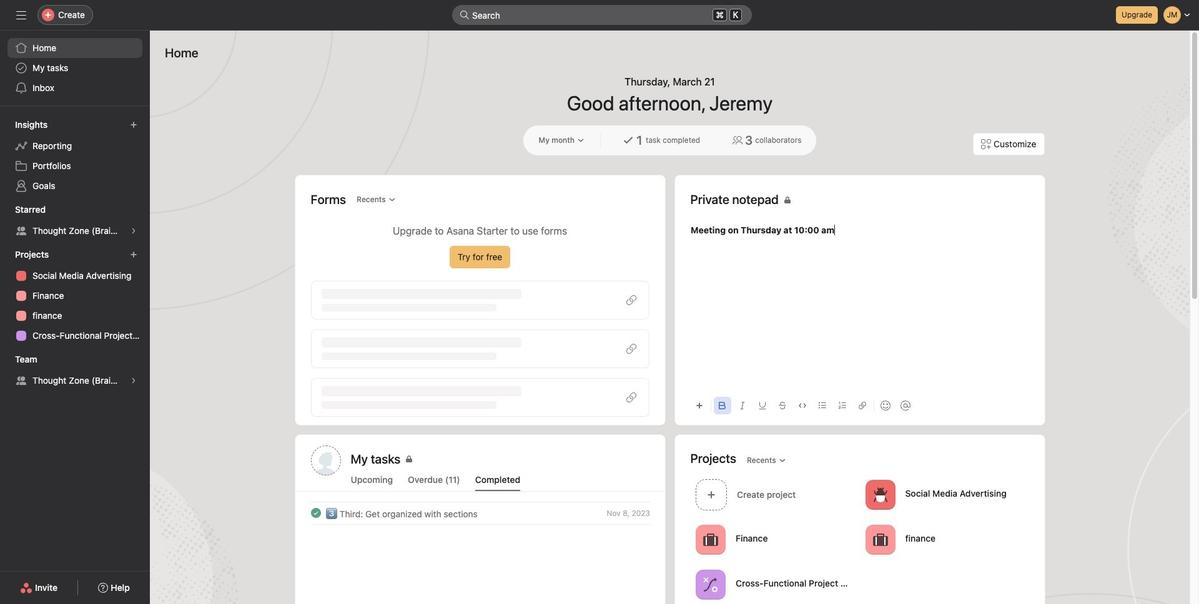 Task type: describe. For each thing, give the bounding box(es) containing it.
Completed checkbox
[[308, 506, 323, 521]]

teams element
[[0, 349, 150, 394]]

bug image
[[873, 488, 888, 503]]

strikethrough image
[[779, 402, 786, 410]]

see details, thought zone (brainstorm space) image for "teams" element
[[130, 377, 137, 385]]

Search tasks, projects, and more text field
[[452, 5, 752, 25]]

italics image
[[739, 402, 746, 410]]

see details, thought zone (brainstorm space) image for starred element at the top left of the page
[[130, 227, 137, 235]]

completed image
[[308, 506, 323, 521]]

starred element
[[0, 199, 150, 244]]

emoji image
[[881, 401, 891, 411]]

at mention image
[[901, 401, 911, 411]]

insert an object image
[[696, 402, 703, 410]]

projects element
[[0, 244, 150, 349]]

bold image
[[719, 402, 726, 410]]

numbered list image
[[839, 402, 846, 410]]

2 briefcase image from the left
[[873, 533, 888, 548]]



Task type: vqa. For each thing, say whether or not it's contained in the screenshot.
'update'
no



Task type: locate. For each thing, give the bounding box(es) containing it.
see details, thought zone (brainstorm space) image inside "teams" element
[[130, 377, 137, 385]]

hide sidebar image
[[16, 10, 26, 20]]

1 see details, thought zone (brainstorm space) image from the top
[[130, 227, 137, 235]]

1 briefcase image from the left
[[703, 533, 718, 548]]

toolbar
[[691, 392, 1029, 420]]

see details, thought zone (brainstorm space) image
[[130, 227, 137, 235], [130, 377, 137, 385]]

bulleted list image
[[819, 402, 826, 410]]

0 horizontal spatial list item
[[296, 502, 665, 525]]

0 vertical spatial see details, thought zone (brainstorm space) image
[[130, 227, 137, 235]]

1 vertical spatial see details, thought zone (brainstorm space) image
[[130, 377, 137, 385]]

underline image
[[759, 402, 766, 410]]

1 horizontal spatial list item
[[691, 476, 860, 514]]

list item
[[691, 476, 860, 514], [296, 502, 665, 525]]

add profile photo image
[[311, 446, 341, 476]]

None field
[[452, 5, 752, 25]]

code image
[[799, 402, 806, 410]]

new project or portfolio image
[[130, 251, 137, 259]]

briefcase image down bug image
[[873, 533, 888, 548]]

see details, thought zone (brainstorm space) image inside starred element
[[130, 227, 137, 235]]

1 horizontal spatial briefcase image
[[873, 533, 888, 548]]

prominent image
[[460, 10, 470, 20]]

new insights image
[[130, 121, 137, 129]]

0 horizontal spatial briefcase image
[[703, 533, 718, 548]]

line_and_symbols image
[[703, 578, 718, 593]]

global element
[[0, 31, 150, 106]]

briefcase image up line_and_symbols image
[[703, 533, 718, 548]]

link image
[[859, 402, 866, 410]]

2 see details, thought zone (brainstorm space) image from the top
[[130, 377, 137, 385]]

insights element
[[0, 114, 150, 199]]

briefcase image
[[703, 533, 718, 548], [873, 533, 888, 548]]



